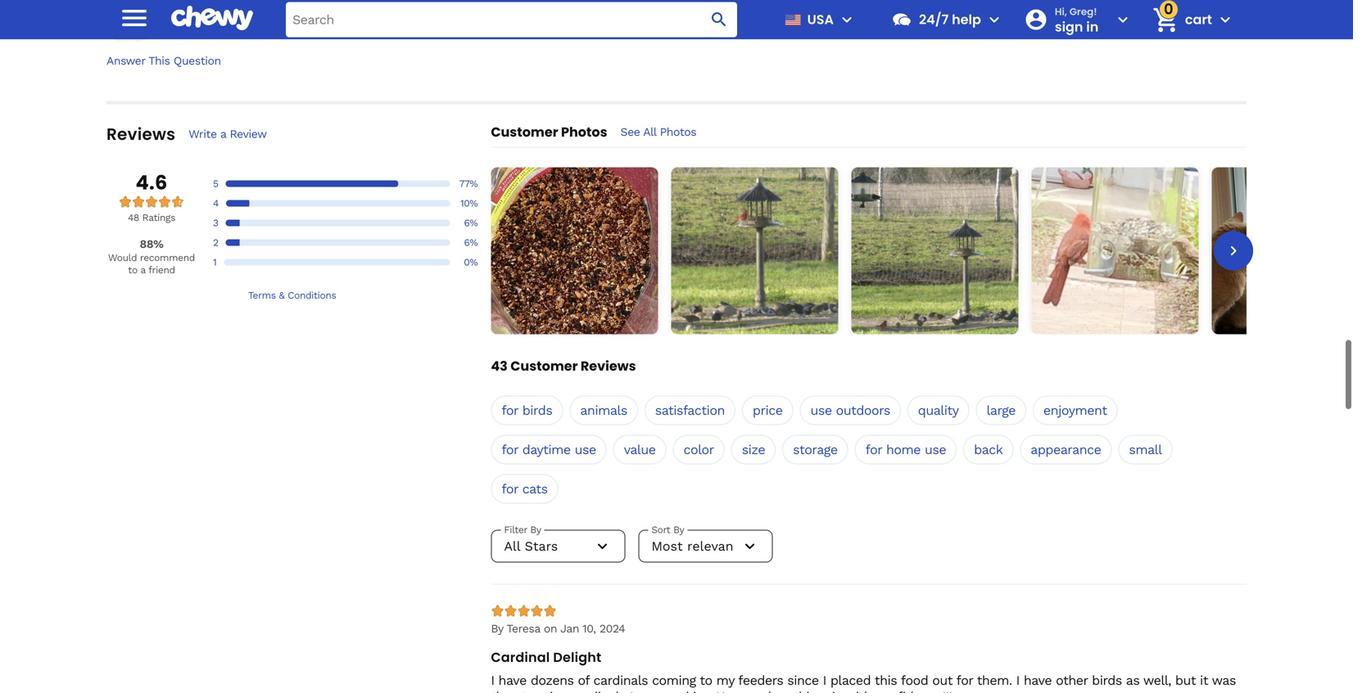 Task type: vqa. For each thing, say whether or not it's contained in the screenshot.


Task type: describe. For each thing, give the bounding box(es) containing it.
color
[[683, 442, 714, 458]]

1 horizontal spatial reviews
[[581, 357, 636, 375]]

to inside 88% would recommend to a friend
[[128, 264, 137, 276]]

out
[[932, 673, 953, 689]]

for for for cats
[[502, 481, 518, 497]]

0 horizontal spatial menu image
[[118, 1, 151, 34]]

on
[[544, 622, 557, 636]]

it
[[1200, 673, 1208, 689]]

recommend
[[140, 252, 195, 264]]

2024
[[599, 622, 625, 636]]

buy
[[768, 690, 790, 694]]

outdoors
[[836, 403, 890, 418]]

5 list item from the left
[[1212, 167, 1353, 334]]

small
[[1129, 442, 1162, 458]]

0%
[[464, 257, 478, 268]]

conditions
[[288, 290, 336, 301]]

items image
[[1151, 5, 1180, 34]]

24/7 help link
[[885, 0, 981, 39]]

appearance
[[1031, 442, 1101, 458]]

friend
[[148, 264, 175, 276]]

the
[[491, 690, 511, 694]]

0 horizontal spatial was
[[637, 690, 661, 694]]

usa
[[807, 10, 834, 29]]

price
[[753, 403, 783, 418]]

5
[[213, 178, 218, 190]]

10%
[[460, 198, 478, 209]]

stunning
[[515, 690, 567, 694]]

submit search image
[[709, 10, 729, 29]]

1 vertical spatial this
[[793, 690, 816, 694]]

food
[[901, 673, 928, 689]]

for for for home use
[[865, 442, 882, 458]]

answer
[[106, 54, 145, 67]]

0 vertical spatial birds
[[522, 403, 552, 418]]

4 list item from the left
[[1031, 167, 1199, 334]]

2
[[213, 237, 218, 248]]

for inside cardinal delight i have dozens of cardinals coming to my feeders since i placed this food out for them. i have other birds as well, but it was the stunning cardinals i was seeking. you can buy this mix with confidence!!!
[[956, 673, 973, 689]]

1 list item from the left
[[491, 167, 658, 334]]

enjoyment
[[1043, 403, 1107, 418]]

1 vertical spatial cardinals
[[571, 690, 626, 694]]

value
[[624, 442, 656, 458]]

cats
[[522, 481, 548, 497]]

coming
[[652, 673, 696, 689]]

ratings
[[142, 212, 175, 223]]

77%
[[459, 178, 478, 190]]

question
[[174, 54, 221, 67]]

0 horizontal spatial photos
[[561, 123, 607, 141]]

a inside 88% would recommend to a friend
[[140, 264, 146, 276]]

for birds
[[502, 403, 552, 418]]

i up mix
[[823, 673, 826, 689]]

placed
[[830, 673, 871, 689]]

hardly any seeds, mostly grains. image
[[491, 167, 658, 334]]

hi, greg! sign in
[[1055, 5, 1099, 36]]

by teresa on jan 10, 2024
[[491, 622, 625, 636]]

cart
[[1185, 10, 1212, 29]]

2 list item from the left
[[671, 167, 838, 334]]

Search text field
[[286, 2, 737, 37]]

animals
[[580, 403, 627, 418]]

for for for daytime use
[[502, 442, 518, 458]]

in
[[1086, 17, 1099, 36]]

1 horizontal spatial use
[[810, 403, 832, 418]]

terms & conditions link
[[106, 289, 478, 302]]

i right them.
[[1016, 673, 1020, 689]]

use for for home use
[[925, 442, 946, 458]]

help menu image
[[984, 10, 1004, 29]]

photos inside button
[[660, 125, 696, 139]]

this
[[148, 54, 170, 67]]

back
[[974, 442, 1003, 458]]

0 vertical spatial reviews
[[106, 123, 175, 146]]

help
[[952, 10, 981, 29]]

you
[[717, 690, 738, 694]]

with
[[845, 690, 872, 694]]

report button
[[1206, 12, 1247, 41]]

cardinal delight i have dozens of cardinals coming to my feeders since i placed this food out for them. i have other birds as well, but it was the stunning cardinals i was seeking. you can buy this mix with confidence!!!
[[491, 649, 1236, 694]]

can
[[742, 690, 764, 694]]

48
[[128, 212, 139, 223]]

teresa
[[507, 622, 540, 636]]

delight
[[553, 649, 601, 667]]

confidence!!!
[[876, 690, 952, 694]]

dozens
[[531, 673, 574, 689]]

storage
[[793, 442, 838, 458]]

daytime
[[522, 442, 571, 458]]

write
[[189, 127, 217, 141]]

menu image inside the usa popup button
[[837, 10, 857, 29]]

see all photos button
[[620, 124, 696, 140]]

4
[[213, 198, 219, 209]]

43 customer reviews
[[491, 357, 636, 375]]



Task type: locate. For each thing, give the bounding box(es) containing it.
1 horizontal spatial this
[[875, 673, 897, 689]]

cart link
[[1146, 0, 1212, 39]]

see all photos
[[620, 125, 696, 139]]

use
[[810, 403, 832, 418], [575, 442, 596, 458], [925, 442, 946, 458]]

review
[[230, 127, 267, 141]]

reviews up animals
[[581, 357, 636, 375]]

chewy home image
[[171, 0, 253, 36]]

to inside cardinal delight i have dozens of cardinals coming to my feeders since i placed this food out for them. i have other birds as well, but it was the stunning cardinals i was seeking. you can buy this mix with confidence!!!
[[700, 673, 712, 689]]

cardinals
[[593, 673, 648, 689], [571, 690, 626, 694]]

1 vertical spatial customer
[[510, 357, 578, 375]]

large
[[987, 403, 1016, 418]]

cardinals right of
[[593, 673, 648, 689]]

mix
[[820, 690, 841, 694]]

since
[[787, 673, 819, 689]]

1 horizontal spatial photos
[[660, 125, 696, 139]]

answer this question button
[[106, 54, 221, 68]]

6% down the 10%
[[464, 217, 478, 229]]

2 6% from the top
[[464, 237, 478, 248]]

cardinal at the feeder. image
[[1031, 167, 1199, 334]]

menu image
[[118, 1, 151, 34], [837, 10, 857, 29]]

2 horizontal spatial use
[[925, 442, 946, 458]]

photos left see
[[561, 123, 607, 141]]

was
[[1212, 673, 1236, 689], [637, 690, 661, 694]]

24/7
[[919, 10, 949, 29]]

0 horizontal spatial reviews
[[106, 123, 175, 146]]

0 vertical spatial cardinals
[[593, 673, 648, 689]]

to down would at the left top
[[128, 264, 137, 276]]

cardinal
[[491, 649, 550, 667]]

a left friend
[[140, 264, 146, 276]]

as
[[1126, 673, 1140, 689]]

1 vertical spatial to
[[700, 673, 712, 689]]

24/7 help
[[919, 10, 981, 29]]

1 horizontal spatial was
[[1212, 673, 1236, 689]]

my
[[716, 673, 734, 689]]

0 horizontal spatial use
[[575, 442, 596, 458]]

1 horizontal spatial menu image
[[837, 10, 857, 29]]

hi,
[[1055, 5, 1067, 18]]

chewy support image
[[891, 9, 912, 30]]

for for for birds
[[502, 403, 518, 418]]

photos right all
[[660, 125, 696, 139]]

2 have from the left
[[1024, 673, 1052, 689]]

see
[[620, 125, 640, 139]]

other
[[1056, 673, 1088, 689]]

0 vertical spatial a
[[220, 127, 226, 141]]

0 button
[[106, 12, 154, 41]]

0 vertical spatial 6%
[[464, 217, 478, 229]]

1 horizontal spatial have
[[1024, 673, 1052, 689]]

a right write
[[220, 127, 226, 141]]

of
[[578, 673, 589, 689]]

would
[[108, 252, 137, 264]]

but
[[1175, 673, 1196, 689]]

jan
[[560, 622, 579, 636]]

4.6
[[136, 169, 168, 196]]

for home use
[[865, 442, 946, 458]]

birds inside cardinal delight i have dozens of cardinals coming to my feeders since i placed this food out for them. i have other birds as well, but it was the stunning cardinals i was seeking. you can buy this mix with confidence!!!
[[1092, 673, 1122, 689]]

terms
[[248, 290, 276, 301]]

0 vertical spatial to
[[128, 264, 137, 276]]

have up the
[[498, 673, 527, 689]]

report
[[1206, 19, 1247, 34]]

list
[[491, 167, 1353, 334]]

3 list item from the left
[[851, 167, 1018, 334]]

0 horizontal spatial to
[[128, 264, 137, 276]]

menu image right usa
[[837, 10, 857, 29]]

use up storage
[[810, 403, 832, 418]]

1 horizontal spatial a
[[220, 127, 226, 141]]

cardinals down of
[[571, 690, 626, 694]]

them.
[[977, 673, 1012, 689]]

reviews
[[106, 123, 175, 146], [581, 357, 636, 375]]

by
[[491, 622, 503, 636]]

1 vertical spatial a
[[140, 264, 146, 276]]

0
[[136, 19, 144, 34]]

write a review
[[189, 127, 267, 141]]

reviews up 4.6
[[106, 123, 175, 146]]

1 horizontal spatial to
[[700, 673, 712, 689]]

all
[[643, 125, 656, 139]]

for left 'cats'
[[502, 481, 518, 497]]

48 ratings
[[128, 212, 175, 223]]

use for for daytime use
[[575, 442, 596, 458]]

was down coming
[[637, 690, 661, 694]]

10,
[[582, 622, 596, 636]]

birds left as
[[1092, 673, 1122, 689]]

sign
[[1055, 17, 1083, 36]]

birds up daytime in the left bottom of the page
[[522, 403, 552, 418]]

greg!
[[1069, 5, 1097, 18]]

1 vertical spatial was
[[637, 690, 661, 694]]

satisfaction
[[655, 403, 725, 418]]

for daytime use
[[502, 442, 596, 458]]

88% would recommend to a friend
[[108, 237, 195, 276]]

&
[[279, 290, 285, 301]]

home
[[886, 442, 921, 458]]

0 horizontal spatial a
[[140, 264, 146, 276]]

43
[[491, 357, 508, 375]]

Product search field
[[286, 2, 737, 37]]

1
[[213, 257, 216, 268]]

for cats
[[502, 481, 548, 497]]

for
[[502, 403, 518, 418], [502, 442, 518, 458], [865, 442, 882, 458], [502, 481, 518, 497], [956, 673, 973, 689]]

well,
[[1143, 673, 1171, 689]]

account menu image
[[1113, 10, 1133, 29]]

usa button
[[778, 0, 857, 39]]

0 horizontal spatial this
[[793, 690, 816, 694]]

this down since
[[793, 690, 816, 694]]

answer this question
[[106, 54, 221, 67]]

was right it
[[1212, 673, 1236, 689]]

1 vertical spatial reviews
[[581, 357, 636, 375]]

have
[[498, 673, 527, 689], [1024, 673, 1052, 689]]

photos
[[561, 123, 607, 141], [660, 125, 696, 139]]

1 have from the left
[[498, 673, 527, 689]]

for down 43
[[502, 403, 518, 418]]

to
[[128, 264, 137, 276], [700, 673, 712, 689]]

1 vertical spatial birds
[[1092, 673, 1122, 689]]

88%
[[140, 237, 163, 251]]

0 vertical spatial customer
[[491, 123, 558, 141]]

1 horizontal spatial birds
[[1092, 673, 1122, 689]]

list item
[[491, 167, 658, 334], [671, 167, 838, 334], [851, 167, 1018, 334], [1031, 167, 1199, 334], [1212, 167, 1353, 334]]

for left home at the right bottom of page
[[865, 442, 882, 458]]

i left seeking.
[[630, 690, 633, 694]]

cart menu image
[[1215, 10, 1235, 29]]

i up the
[[491, 673, 494, 689]]

quality
[[918, 403, 959, 418]]

this left food
[[875, 673, 897, 689]]

have left other
[[1024, 673, 1052, 689]]

6% up 0%
[[464, 237, 478, 248]]

size
[[742, 442, 765, 458]]

0 horizontal spatial have
[[498, 673, 527, 689]]

write a review link
[[189, 127, 267, 142]]

menu image up answer
[[118, 1, 151, 34]]

for right out
[[956, 673, 973, 689]]

i
[[491, 673, 494, 689], [823, 673, 826, 689], [1016, 673, 1020, 689], [630, 690, 633, 694]]

6% for 2
[[464, 237, 478, 248]]

customer
[[491, 123, 558, 141], [510, 357, 578, 375]]

6% for 3
[[464, 217, 478, 229]]

use outdoors
[[810, 403, 890, 418]]

customer photos
[[491, 123, 607, 141]]

0 vertical spatial this
[[875, 673, 897, 689]]

use right home at the right bottom of page
[[925, 442, 946, 458]]

terms & conditions
[[248, 290, 336, 301]]

feeders
[[738, 673, 783, 689]]

use right daytime in the left bottom of the page
[[575, 442, 596, 458]]

0 horizontal spatial birds
[[522, 403, 552, 418]]

1 vertical spatial 6%
[[464, 237, 478, 248]]

3
[[213, 217, 218, 229]]

0 vertical spatial was
[[1212, 673, 1236, 689]]

1 6% from the top
[[464, 217, 478, 229]]

seeking.
[[665, 690, 713, 694]]

to left my
[[700, 673, 712, 689]]

for left daytime in the left bottom of the page
[[502, 442, 518, 458]]

a
[[220, 127, 226, 141], [140, 264, 146, 276]]



